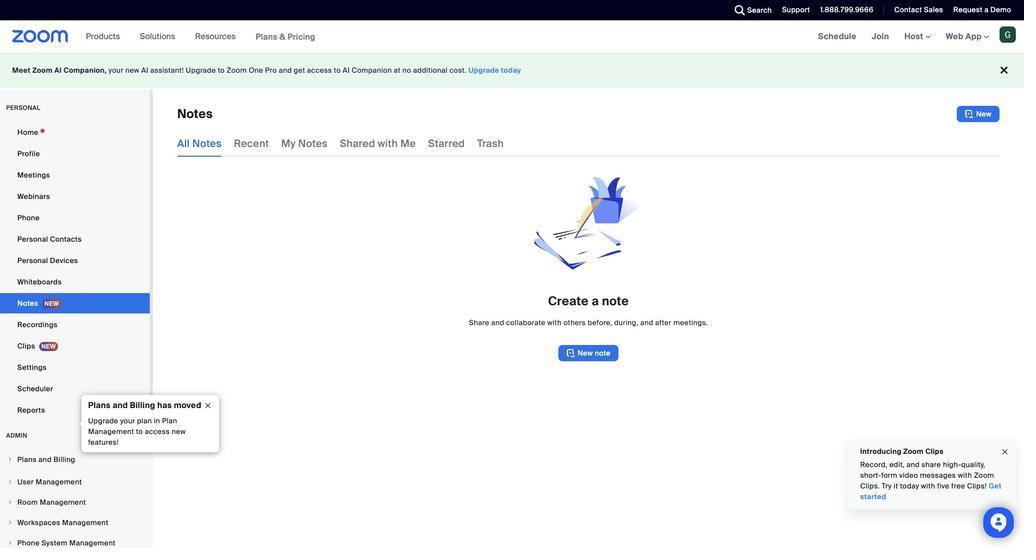 Task type: vqa. For each thing, say whether or not it's contained in the screenshot.
Share button
no



Task type: locate. For each thing, give the bounding box(es) containing it.
1.888.799.9666
[[820, 5, 873, 14]]

3 right image from the top
[[7, 500, 13, 506]]

right image
[[7, 520, 13, 526], [7, 541, 13, 547]]

join
[[872, 31, 889, 42]]

1 vertical spatial new
[[578, 349, 593, 358]]

right image down admin
[[7, 457, 13, 463]]

0 vertical spatial today
[[501, 66, 521, 75]]

get started link
[[860, 482, 1002, 502]]

get
[[989, 482, 1002, 491]]

room management menu item
[[0, 493, 150, 513]]

1 right image from the top
[[7, 457, 13, 463]]

0 vertical spatial a
[[984, 5, 989, 14]]

notes
[[177, 106, 213, 122], [192, 137, 222, 150], [298, 137, 328, 150], [17, 299, 38, 308]]

to inside the upgrade your plan in plan management to access new features!
[[136, 427, 143, 437]]

right image for workspaces
[[7, 520, 13, 526]]

workspaces management menu item
[[0, 514, 150, 533]]

share
[[469, 318, 489, 328]]

1 right image from the top
[[7, 520, 13, 526]]

and inside record, edit, and share high-quality, short-form video messages with zoom clips. try it today with five free clips!
[[907, 461, 920, 470]]

0 vertical spatial right image
[[7, 520, 13, 526]]

today
[[501, 66, 521, 75], [900, 482, 919, 491]]

with down messages
[[921, 482, 935, 491]]

note inside button
[[595, 349, 610, 358]]

a up "before,"
[[592, 293, 599, 309]]

phone inside the personal menu menu
[[17, 213, 40, 223]]

management for workspaces management
[[62, 519, 108, 528]]

2 phone from the top
[[17, 539, 40, 548]]

2 right image from the top
[[7, 479, 13, 486]]

plans and billing has moved tooltip
[[79, 395, 219, 453]]

and up user management at bottom left
[[38, 455, 52, 465]]

right image left workspaces
[[7, 520, 13, 526]]

new for new
[[976, 110, 991, 119]]

upgrade inside the upgrade your plan in plan management to access new features!
[[88, 417, 118, 426]]

right image inside room management menu item
[[7, 500, 13, 506]]

2 vertical spatial right image
[[7, 500, 13, 506]]

0 horizontal spatial to
[[136, 427, 143, 437]]

ai left assistant!
[[141, 66, 148, 75]]

right image left room
[[7, 500, 13, 506]]

0 vertical spatial access
[[307, 66, 332, 75]]

right image inside user management menu item
[[7, 479, 13, 486]]

features!
[[88, 438, 119, 447]]

phone down workspaces
[[17, 539, 40, 548]]

2 vertical spatial plans
[[17, 455, 37, 465]]

1 vertical spatial personal
[[17, 256, 48, 265]]

meetings
[[17, 171, 50, 180]]

collaborate
[[506, 318, 545, 328]]

1 vertical spatial billing
[[53, 455, 75, 465]]

1 vertical spatial note
[[595, 349, 610, 358]]

1 horizontal spatial access
[[307, 66, 332, 75]]

new inside button
[[976, 110, 991, 119]]

phone system management
[[17, 539, 116, 548]]

user
[[17, 478, 34, 487]]

1 vertical spatial plans
[[88, 400, 110, 411]]

2 right image from the top
[[7, 541, 13, 547]]

right image inside "phone system management" menu item
[[7, 541, 13, 547]]

whiteboards link
[[0, 272, 150, 292]]

access down in
[[145, 427, 170, 437]]

home
[[17, 128, 38, 137]]

new inside new note button
[[578, 349, 593, 358]]

0 vertical spatial note
[[602, 293, 629, 309]]

plans down scheduler link
[[88, 400, 110, 411]]

clips
[[17, 342, 35, 351], [926, 447, 944, 456]]

plans inside product information navigation
[[256, 31, 277, 42]]

it
[[894, 482, 898, 491]]

1 vertical spatial today
[[900, 482, 919, 491]]

to down plan in the left bottom of the page
[[136, 427, 143, 437]]

solutions
[[140, 31, 175, 42]]

plans inside "menu item"
[[17, 455, 37, 465]]

billing up user management menu item
[[53, 455, 75, 465]]

request a demo link
[[946, 0, 1024, 20], [953, 5, 1011, 14]]

0 horizontal spatial upgrade
[[88, 417, 118, 426]]

1 vertical spatial clips
[[926, 447, 944, 456]]

1 horizontal spatial today
[[900, 482, 919, 491]]

ai left companion
[[343, 66, 350, 75]]

0 vertical spatial clips
[[17, 342, 35, 351]]

in
[[154, 417, 160, 426]]

banner containing products
[[0, 20, 1024, 53]]

personal
[[6, 104, 40, 112]]

and right share at the bottom of page
[[491, 318, 504, 328]]

upgrade down product information navigation
[[186, 66, 216, 75]]

0 vertical spatial billing
[[130, 400, 155, 411]]

right image inside plans and billing "menu item"
[[7, 457, 13, 463]]

management up room management
[[36, 478, 82, 487]]

meetings link
[[0, 165, 150, 185]]

a left demo
[[984, 5, 989, 14]]

note up during,
[[602, 293, 629, 309]]

personal inside "personal devices" link
[[17, 256, 48, 265]]

2 horizontal spatial upgrade
[[468, 66, 499, 75]]

right image left the user
[[7, 479, 13, 486]]

1 vertical spatial access
[[145, 427, 170, 437]]

plans and billing menu item
[[0, 450, 150, 472]]

banner
[[0, 20, 1024, 53]]

1 personal from the top
[[17, 235, 48, 244]]

zoom up clips!
[[974, 471, 994, 480]]

phone down webinars
[[17, 213, 40, 223]]

recordings link
[[0, 315, 150, 335]]

0 vertical spatial right image
[[7, 457, 13, 463]]

phone system management menu item
[[0, 534, 150, 549]]

1 horizontal spatial plans
[[88, 400, 110, 411]]

record, edit, and share high-quality, short-form video messages with zoom clips. try it today with five free clips!
[[860, 461, 994, 491]]

management
[[88, 427, 134, 437], [36, 478, 82, 487], [40, 498, 86, 507], [62, 519, 108, 528], [69, 539, 116, 548]]

billing up plan in the left bottom of the page
[[130, 400, 155, 411]]

plans and billing has moved
[[88, 400, 201, 411]]

0 vertical spatial your
[[109, 66, 123, 75]]

plans
[[256, 31, 277, 42], [88, 400, 110, 411], [17, 455, 37, 465]]

and inside tooltip
[[113, 400, 128, 411]]

zoom
[[32, 66, 53, 75], [227, 66, 247, 75], [904, 447, 924, 456], [974, 471, 994, 480]]

management for room management
[[40, 498, 86, 507]]

0 horizontal spatial new
[[125, 66, 139, 75]]

phone inside menu item
[[17, 539, 40, 548]]

your left plan in the left bottom of the page
[[120, 417, 135, 426]]

2 horizontal spatial ai
[[343, 66, 350, 75]]

1 vertical spatial right image
[[7, 479, 13, 486]]

a for request
[[984, 5, 989, 14]]

and up the upgrade your plan in plan management to access new features!
[[113, 400, 128, 411]]

clips up settings
[[17, 342, 35, 351]]

access
[[307, 66, 332, 75], [145, 427, 170, 437]]

new note button
[[558, 345, 619, 362]]

shared with me
[[340, 137, 416, 150]]

right image
[[7, 457, 13, 463], [7, 479, 13, 486], [7, 500, 13, 506]]

0 horizontal spatial clips
[[17, 342, 35, 351]]

to left companion
[[334, 66, 341, 75]]

1.888.799.9666 button
[[812, 0, 876, 20], [820, 5, 873, 14]]

me
[[400, 137, 416, 150]]

0 horizontal spatial plans
[[17, 455, 37, 465]]

user management menu item
[[0, 473, 150, 492]]

workspaces
[[17, 519, 60, 528]]

1 horizontal spatial ai
[[141, 66, 148, 75]]

started
[[860, 493, 886, 502]]

billing
[[130, 400, 155, 411], [53, 455, 75, 465]]

web app
[[946, 31, 982, 42]]

contact sales
[[894, 5, 943, 14]]

0 vertical spatial new
[[125, 66, 139, 75]]

1 horizontal spatial new
[[976, 110, 991, 119]]

0 horizontal spatial billing
[[53, 455, 75, 465]]

upgrade up 'features!'
[[88, 417, 118, 426]]

management for user management
[[36, 478, 82, 487]]

right image for plans and billing
[[7, 457, 13, 463]]

0 horizontal spatial a
[[592, 293, 599, 309]]

0 vertical spatial personal
[[17, 235, 48, 244]]

introducing zoom clips
[[860, 447, 944, 456]]

1 phone from the top
[[17, 213, 40, 223]]

personal for personal devices
[[17, 256, 48, 265]]

app
[[965, 31, 982, 42]]

notes up recordings
[[17, 299, 38, 308]]

new down plan
[[172, 427, 186, 437]]

new button
[[957, 106, 1000, 122]]

and up video
[[907, 461, 920, 470]]

0 vertical spatial plans
[[256, 31, 277, 42]]

five
[[937, 482, 950, 491]]

1 vertical spatial phone
[[17, 539, 40, 548]]

your right companion,
[[109, 66, 123, 75]]

and left after
[[640, 318, 653, 328]]

video
[[899, 471, 918, 480]]

note down "before,"
[[595, 349, 610, 358]]

quality,
[[961, 461, 985, 470]]

devices
[[50, 256, 78, 265]]

0 horizontal spatial today
[[501, 66, 521, 75]]

billing inside tooltip
[[130, 400, 155, 411]]

resources button
[[195, 20, 240, 53]]

user management
[[17, 478, 82, 487]]

plans & pricing link
[[256, 31, 315, 42], [256, 31, 315, 42]]

personal up whiteboards
[[17, 256, 48, 265]]

recent
[[234, 137, 269, 150]]

plans inside tooltip
[[88, 400, 110, 411]]

no
[[402, 66, 411, 75]]

1 vertical spatial a
[[592, 293, 599, 309]]

1 vertical spatial your
[[120, 417, 135, 426]]

zoom logo image
[[12, 30, 68, 43]]

share
[[922, 461, 941, 470]]

upgrade today link
[[468, 66, 521, 75]]

right image inside workspaces management menu item
[[7, 520, 13, 526]]

notes right all
[[192, 137, 222, 150]]

web
[[946, 31, 963, 42]]

1 horizontal spatial billing
[[130, 400, 155, 411]]

demo
[[990, 5, 1011, 14]]

ai left companion,
[[54, 66, 62, 75]]

room management
[[17, 498, 86, 507]]

to down the 'resources' dropdown button
[[218, 66, 225, 75]]

pricing
[[288, 31, 315, 42]]

get started
[[860, 482, 1002, 502]]

1 horizontal spatial clips
[[926, 447, 944, 456]]

plans and billing
[[17, 455, 75, 465]]

management up "phone system management" menu item
[[62, 519, 108, 528]]

close image
[[1001, 447, 1009, 458]]

access right the "get"
[[307, 66, 332, 75]]

solutions button
[[140, 20, 180, 53]]

1 vertical spatial new
[[172, 427, 186, 437]]

plans up the user
[[17, 455, 37, 465]]

2 personal from the top
[[17, 256, 48, 265]]

new note
[[578, 349, 610, 358]]

schedule
[[818, 31, 856, 42]]

billing inside "menu item"
[[53, 455, 75, 465]]

management up 'features!'
[[88, 427, 134, 437]]

messages
[[920, 471, 956, 480]]

new left assistant!
[[125, 66, 139, 75]]

meet zoom ai companion, your new ai assistant! upgrade to zoom one pro and get access to ai companion at no additional cost. upgrade today
[[12, 66, 521, 75]]

plans left &
[[256, 31, 277, 42]]

clips up share
[[926, 447, 944, 456]]

1 horizontal spatial a
[[984, 5, 989, 14]]

0 vertical spatial phone
[[17, 213, 40, 223]]

with left me
[[378, 137, 398, 150]]

2 horizontal spatial plans
[[256, 31, 277, 42]]

upgrade right the cost.
[[468, 66, 499, 75]]

3 ai from the left
[[343, 66, 350, 75]]

0 horizontal spatial new
[[578, 349, 593, 358]]

0 horizontal spatial ai
[[54, 66, 62, 75]]

support link
[[774, 0, 812, 20], [782, 5, 810, 14]]

0 vertical spatial new
[[976, 110, 991, 119]]

ai
[[54, 66, 62, 75], [141, 66, 148, 75], [343, 66, 350, 75]]

right image left system
[[7, 541, 13, 547]]

with
[[378, 137, 398, 150], [547, 318, 562, 328], [958, 471, 972, 480], [921, 482, 935, 491]]

1 horizontal spatial new
[[172, 427, 186, 437]]

and left the "get"
[[279, 66, 292, 75]]

personal inside personal contacts link
[[17, 235, 48, 244]]

note
[[602, 293, 629, 309], [595, 349, 610, 358]]

phone for phone system management
[[17, 539, 40, 548]]

1 vertical spatial right image
[[7, 541, 13, 547]]

0 horizontal spatial access
[[145, 427, 170, 437]]

personal up "personal devices"
[[17, 235, 48, 244]]

personal menu menu
[[0, 122, 150, 422]]

management up workspaces management
[[40, 498, 86, 507]]

your inside meet zoom ai companion, footer
[[109, 66, 123, 75]]

and
[[279, 66, 292, 75], [491, 318, 504, 328], [640, 318, 653, 328], [113, 400, 128, 411], [38, 455, 52, 465], [907, 461, 920, 470]]



Task type: describe. For each thing, give the bounding box(es) containing it.
profile picture image
[[1000, 26, 1016, 43]]

has
[[157, 400, 172, 411]]

companion
[[352, 66, 392, 75]]

1 horizontal spatial upgrade
[[186, 66, 216, 75]]

1 ai from the left
[[54, 66, 62, 75]]

meet
[[12, 66, 31, 75]]

others
[[563, 318, 586, 328]]

with up free
[[958, 471, 972, 480]]

create
[[548, 293, 589, 309]]

&
[[280, 31, 285, 42]]

new for new note
[[578, 349, 593, 358]]

personal contacts
[[17, 235, 82, 244]]

reports link
[[0, 400, 150, 421]]

personal contacts link
[[0, 229, 150, 250]]

admin menu menu
[[0, 450, 150, 549]]

right image for room management
[[7, 500, 13, 506]]

clips link
[[0, 336, 150, 357]]

support
[[782, 5, 810, 14]]

scheduler
[[17, 385, 53, 394]]

my
[[281, 137, 296, 150]]

edit,
[[890, 461, 905, 470]]

all
[[177, 137, 190, 150]]

contacts
[[50, 235, 82, 244]]

plans & pricing
[[256, 31, 315, 42]]

notes inside the personal menu menu
[[17, 299, 38, 308]]

and inside "menu item"
[[38, 455, 52, 465]]

webinars
[[17, 192, 50, 201]]

join link
[[864, 20, 897, 53]]

billing for plans and billing
[[53, 455, 75, 465]]

companion,
[[63, 66, 107, 75]]

notes link
[[0, 293, 150, 314]]

admin
[[6, 432, 27, 440]]

zoom up edit,
[[904, 447, 924, 456]]

record,
[[860, 461, 888, 470]]

2 horizontal spatial to
[[334, 66, 341, 75]]

meetings navigation
[[810, 20, 1024, 53]]

plans for plans & pricing
[[256, 31, 277, 42]]

short-
[[860, 471, 881, 480]]

get
[[294, 66, 305, 75]]

billing for plans and billing has moved
[[130, 400, 155, 411]]

clips.
[[860, 482, 880, 491]]

my notes
[[281, 137, 328, 150]]

today inside record, edit, and share high-quality, short-form video messages with zoom clips. try it today with five free clips!
[[900, 482, 919, 491]]

plans for plans and billing has moved
[[88, 400, 110, 411]]

clips!
[[967, 482, 987, 491]]

notes right my
[[298, 137, 328, 150]]

during,
[[614, 318, 638, 328]]

starred
[[428, 137, 465, 150]]

personal devices
[[17, 256, 78, 265]]

form
[[881, 471, 898, 480]]

workspaces management
[[17, 519, 108, 528]]

resources
[[195, 31, 236, 42]]

upgrade your plan in plan management to access new features!
[[88, 417, 186, 447]]

room
[[17, 498, 38, 507]]

zoom right meet
[[32, 66, 53, 75]]

access inside the upgrade your plan in plan management to access new features!
[[145, 427, 170, 437]]

web app button
[[946, 31, 989, 42]]

all notes
[[177, 137, 222, 150]]

1 horizontal spatial to
[[218, 66, 225, 75]]

host button
[[904, 31, 931, 42]]

tabs of all notes page tab list
[[177, 130, 504, 157]]

notes up the all notes
[[177, 106, 213, 122]]

personal devices link
[[0, 251, 150, 271]]

search button
[[727, 0, 774, 20]]

plan
[[137, 417, 152, 426]]

settings
[[17, 363, 47, 372]]

zoom inside record, edit, and share high-quality, short-form video messages with zoom clips. try it today with five free clips!
[[974, 471, 994, 480]]

pro
[[265, 66, 277, 75]]

whiteboards
[[17, 278, 62, 287]]

phone link
[[0, 208, 150, 228]]

and inside meet zoom ai companion, footer
[[279, 66, 292, 75]]

plans for plans and billing
[[17, 455, 37, 465]]

reports
[[17, 406, 45, 415]]

additional
[[413, 66, 448, 75]]

host
[[904, 31, 925, 42]]

profile link
[[0, 144, 150, 164]]

clips inside the personal menu menu
[[17, 342, 35, 351]]

one
[[249, 66, 263, 75]]

cost.
[[449, 66, 467, 75]]

meetings.
[[673, 318, 708, 328]]

management down workspaces management menu item
[[69, 539, 116, 548]]

moved
[[174, 400, 201, 411]]

request a demo
[[953, 5, 1011, 14]]

product information navigation
[[78, 20, 323, 53]]

access inside meet zoom ai companion, footer
[[307, 66, 332, 75]]

shared
[[340, 137, 375, 150]]

meet zoom ai companion, footer
[[0, 53, 1024, 88]]

new inside meet zoom ai companion, footer
[[125, 66, 139, 75]]

high-
[[943, 461, 961, 470]]

recordings
[[17, 320, 57, 330]]

scheduler link
[[0, 379, 150, 399]]

zoom left one
[[227, 66, 247, 75]]

system
[[41, 539, 67, 548]]

with left others on the right bottom of page
[[547, 318, 562, 328]]

home link
[[0, 122, 150, 143]]

right image for phone
[[7, 541, 13, 547]]

new inside the upgrade your plan in plan management to access new features!
[[172, 427, 186, 437]]

request
[[953, 5, 982, 14]]

after
[[655, 318, 671, 328]]

search
[[747, 6, 772, 15]]

settings link
[[0, 358, 150, 378]]

2 ai from the left
[[141, 66, 148, 75]]

phone for phone
[[17, 213, 40, 223]]

management inside the upgrade your plan in plan management to access new features!
[[88, 427, 134, 437]]

today inside meet zoom ai companion, footer
[[501, 66, 521, 75]]

profile
[[17, 149, 40, 158]]

webinars link
[[0, 186, 150, 207]]

your inside the upgrade your plan in plan management to access new features!
[[120, 417, 135, 426]]

personal for personal contacts
[[17, 235, 48, 244]]

right image for user management
[[7, 479, 13, 486]]

try
[[882, 482, 892, 491]]

a for create
[[592, 293, 599, 309]]

with inside tabs of all notes page tab list
[[378, 137, 398, 150]]

free
[[952, 482, 965, 491]]

close image
[[200, 401, 216, 411]]

schedule link
[[810, 20, 864, 53]]



